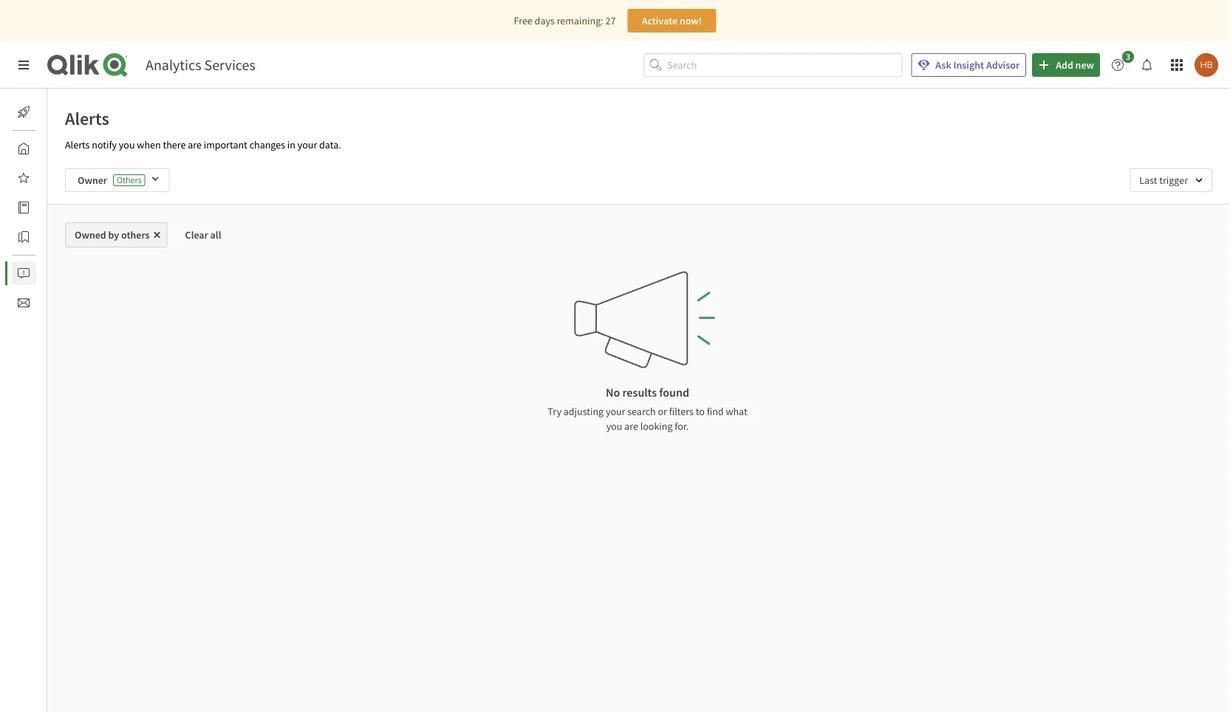Task type: vqa. For each thing, say whether or not it's contained in the screenshot.
sheet to the left
no



Task type: locate. For each thing, give the bounding box(es) containing it.
to
[[696, 405, 705, 418]]

alerts
[[65, 107, 109, 129], [65, 138, 90, 152]]

trigger
[[1160, 174, 1189, 187]]

filters region
[[47, 157, 1231, 204]]

0 vertical spatial are
[[188, 138, 202, 152]]

are
[[188, 138, 202, 152], [625, 420, 639, 433]]

2 alerts from the top
[[65, 138, 90, 152]]

your down no
[[606, 405, 626, 418]]

1 vertical spatial alerts
[[65, 138, 90, 152]]

find
[[707, 405, 724, 418]]

navigation pane element
[[0, 95, 80, 321]]

are right there
[[188, 138, 202, 152]]

1 vertical spatial are
[[625, 420, 639, 433]]

0 vertical spatial your
[[298, 138, 317, 152]]

owned by others
[[75, 228, 150, 242]]

by
[[108, 228, 119, 242]]

your right in
[[298, 138, 317, 152]]

others
[[121, 228, 150, 242]]

0 horizontal spatial your
[[298, 138, 317, 152]]

owned by others button
[[65, 223, 168, 248]]

subscriptions image
[[18, 297, 30, 309]]

advisor
[[987, 58, 1020, 72]]

changes
[[250, 138, 285, 152]]

notify
[[92, 138, 117, 152]]

open sidebar menu image
[[18, 59, 30, 71]]

home link
[[12, 137, 73, 160]]

collections image
[[18, 231, 30, 243]]

are down search
[[625, 420, 639, 433]]

alerts for alerts notify you when there are important changes in your data.
[[65, 138, 90, 152]]

your
[[298, 138, 317, 152], [606, 405, 626, 418]]

now!
[[680, 14, 702, 27]]

ask
[[936, 58, 952, 72]]

owned
[[75, 228, 106, 242]]

0 vertical spatial alerts
[[65, 107, 109, 129]]

27
[[606, 14, 616, 27]]

0 vertical spatial you
[[119, 138, 135, 152]]

you
[[119, 138, 135, 152], [607, 420, 623, 433]]

1 alerts from the top
[[65, 107, 109, 129]]

1 horizontal spatial your
[[606, 405, 626, 418]]

data.
[[319, 138, 341, 152]]

searchbar element
[[644, 53, 903, 77]]

alerts left notify
[[65, 138, 90, 152]]

add new
[[1057, 58, 1095, 72]]

1 horizontal spatial you
[[607, 420, 623, 433]]

0 horizontal spatial are
[[188, 138, 202, 152]]

catalog
[[47, 201, 80, 214]]

1 horizontal spatial are
[[625, 420, 639, 433]]

in
[[287, 138, 296, 152]]

all
[[210, 228, 221, 242]]

1 vertical spatial you
[[607, 420, 623, 433]]

you left when
[[119, 138, 135, 152]]

insight
[[954, 58, 985, 72]]

alerts up notify
[[65, 107, 109, 129]]

results
[[623, 385, 657, 400]]

free
[[514, 14, 533, 27]]

catalog link
[[12, 196, 80, 220]]

home
[[47, 142, 73, 155]]

last
[[1140, 174, 1158, 187]]

no results found try adjusting your search or filters to find what you are looking for.
[[548, 385, 748, 433]]

activate now! link
[[628, 9, 717, 33]]

you down no
[[607, 420, 623, 433]]

there
[[163, 138, 186, 152]]

ask insight advisor
[[936, 58, 1020, 72]]

last trigger
[[1140, 174, 1189, 187]]

1 vertical spatial your
[[606, 405, 626, 418]]

when
[[137, 138, 161, 152]]



Task type: describe. For each thing, give the bounding box(es) containing it.
activate
[[642, 14, 678, 27]]

free days remaining: 27
[[514, 14, 616, 27]]

howard brown image
[[1195, 53, 1219, 77]]

what
[[726, 405, 748, 418]]

alerts notify you when there are important changes in your data.
[[65, 138, 341, 152]]

try
[[548, 405, 562, 418]]

found
[[660, 385, 690, 400]]

alerts image
[[18, 268, 30, 279]]

add new button
[[1033, 53, 1101, 77]]

Last trigger field
[[1131, 169, 1213, 192]]

services
[[204, 56, 256, 74]]

owner
[[78, 174, 107, 187]]

remaining:
[[557, 14, 604, 27]]

you inside no results found try adjusting your search or filters to find what you are looking for.
[[607, 420, 623, 433]]

clear
[[185, 228, 208, 242]]

days
[[535, 14, 555, 27]]

others
[[117, 174, 142, 186]]

analytics services
[[146, 56, 256, 74]]

0 horizontal spatial you
[[119, 138, 135, 152]]

adjusting
[[564, 405, 604, 418]]

or
[[658, 405, 667, 418]]

looking
[[641, 420, 673, 433]]

activate now!
[[642, 14, 702, 27]]

ask insight advisor button
[[912, 53, 1027, 77]]

new
[[1076, 58, 1095, 72]]

add
[[1057, 58, 1074, 72]]

filters
[[670, 405, 694, 418]]

favorites image
[[18, 172, 30, 184]]

clear all
[[185, 228, 221, 242]]

alerts for alerts
[[65, 107, 109, 129]]

for.
[[675, 420, 689, 433]]

analytics
[[146, 56, 201, 74]]

analytics services element
[[146, 56, 256, 74]]

3 button
[[1107, 51, 1139, 77]]

Search text field
[[668, 53, 903, 77]]

search
[[628, 405, 656, 418]]

are inside no results found try adjusting your search or filters to find what you are looking for.
[[625, 420, 639, 433]]

no
[[606, 385, 621, 400]]

important
[[204, 138, 248, 152]]

clear all button
[[173, 223, 233, 248]]

your inside no results found try adjusting your search or filters to find what you are looking for.
[[606, 405, 626, 418]]

3
[[1127, 51, 1131, 62]]



